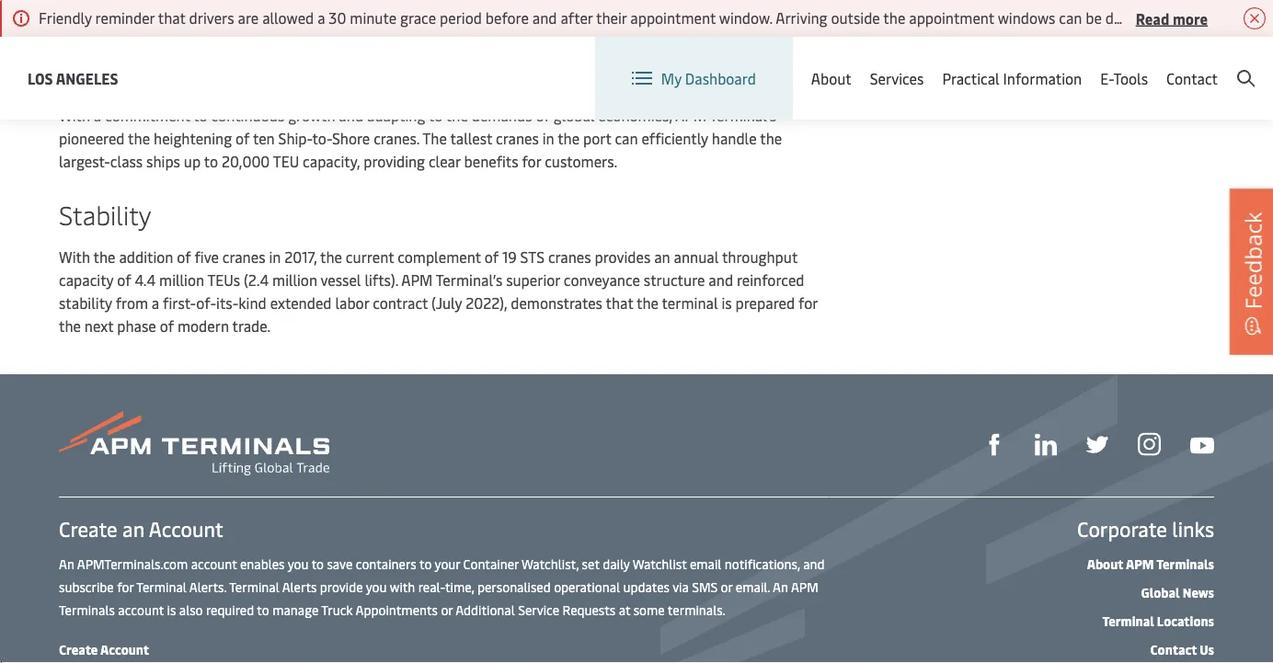 Task type: locate. For each thing, give the bounding box(es) containing it.
about for about
[[811, 68, 852, 88]]

continuous
[[211, 105, 284, 125]]

prepared
[[736, 293, 795, 313]]

apm inside an apmterminals.com account enables you to save containers to your container watchlist, set daily watchlist email notifications, and subscribe for terminal alerts. terminal alerts provide you with real-time, personalised operational updates via sms or email. an apm terminals account is also required to manage truck appointments or additional service requests at some terminals.
[[791, 578, 818, 595]]

to up the
[[429, 105, 443, 125]]

the down 18,000
[[517, 59, 539, 79]]

create down read more button
[[1155, 54, 1197, 74]]

million
[[159, 270, 204, 290], [272, 270, 317, 290]]

the down (200+)
[[276, 59, 298, 79]]

stability
[[59, 293, 112, 313]]

1 horizontal spatial an
[[654, 247, 670, 267]]

its-
[[216, 293, 239, 313]]

1 horizontal spatial about
[[1087, 555, 1123, 572]]

terminal down enables
[[229, 578, 279, 595]]

an
[[654, 247, 670, 267], [122, 515, 144, 542]]

0 horizontal spatial terminal's
[[436, 270, 502, 290]]

with for with a commitment to continuous growth and adapting to the demands of global economies, apm terminal's pioneered the heightening of ten ship-to-shore cranes. the tallest cranes in the port can efficiently handle the largest-class ships up to 20,000 teu capacity, providing clear benefits for customers.
[[59, 105, 90, 125]]

customers.
[[545, 151, 617, 171]]

(200+)
[[284, 36, 327, 56]]

manage
[[272, 601, 319, 618]]

contact down more
[[1167, 68, 1218, 88]]

1 vertical spatial terminals
[[59, 601, 115, 618]]

of-
[[196, 293, 216, 313]]

in right the ranked
[[502, 59, 514, 79]]

the
[[423, 128, 447, 148]]

0 vertical spatial teus
[[557, 36, 590, 56]]

highest
[[186, 36, 235, 56], [401, 59, 450, 79]]

million down 2017,
[[272, 270, 317, 290]]

means
[[198, 59, 242, 79]]

apm up "efficiently"
[[675, 105, 707, 125]]

0 vertical spatial an
[[59, 555, 74, 572]]

terminal's inside with a commitment to continuous growth and adapting to the demands of global economies, apm terminal's pioneered the heightening of ten ship-to-shore cranes. the tallest cranes in the port can efficiently handle the largest-class ships up to 20,000 teu capacity, providing clear benefits for customers.
[[710, 105, 776, 125]]

1 vertical spatial an
[[122, 515, 144, 542]]

additional
[[456, 601, 515, 618]]

/ right login
[[1145, 54, 1151, 74]]

cranes inside with a commitment to continuous growth and adapting to the demands of global economies, apm terminal's pioneered the heightening of ten ship-to-shore cranes. the tallest cranes in the port can efficiently handle the largest-class ships up to 20,000 teu capacity, providing clear benefits for customers.
[[496, 128, 539, 148]]

2 million from the left
[[272, 270, 317, 290]]

0 horizontal spatial an
[[59, 555, 74, 572]]

los
[[593, 59, 615, 79], [28, 68, 53, 88]]

0 horizontal spatial los
[[28, 68, 53, 88]]

corporate
[[1077, 515, 1167, 542]]

track
[[59, 36, 94, 56]]

1 vertical spatial contact
[[1150, 640, 1197, 658]]

1 horizontal spatial a
[[152, 293, 159, 313]]

services button
[[870, 37, 924, 120]]

services
[[870, 68, 924, 88]]

2 horizontal spatial in
[[542, 128, 554, 148]]

1 horizontal spatial million
[[272, 270, 317, 290]]

you tube link
[[1190, 432, 1214, 455]]

in inside with a commitment to continuous growth and adapting to the demands of global economies, apm terminal's pioneered the heightening of ten ship-to-shore cranes. the tallest cranes in the port can efficiently handle the largest-class ships up to 20,000 teu capacity, providing clear benefits for customers.
[[542, 128, 554, 148]]

with up capacity
[[59, 247, 90, 267]]

service
[[518, 601, 559, 618]]

1 vertical spatial with
[[59, 247, 90, 267]]

los left (30
[[28, 68, 53, 88]]

/ right 17,000
[[499, 36, 505, 56]]

0 horizontal spatial teus
[[207, 270, 240, 290]]

0 horizontal spatial terminals
[[59, 601, 115, 618]]

is down the 'mega
[[362, 59, 372, 79]]

0 vertical spatial global
[[952, 54, 994, 74]]

1 vertical spatial vessel
[[321, 270, 361, 290]]

/
[[499, 36, 505, 56], [1145, 54, 1151, 74]]

1 horizontal spatial teus
[[557, 36, 590, 56]]

for
[[330, 36, 350, 56], [522, 151, 541, 171], [799, 293, 818, 313], [117, 578, 134, 595]]

the right 2017,
[[320, 247, 342, 267]]

is right terminal
[[722, 293, 732, 313]]

18,000
[[508, 36, 554, 56]]

1 with from the top
[[59, 105, 90, 125]]

0 horizontal spatial vessel
[[321, 270, 361, 290]]

terminal's inside with the addition of five cranes in 2017, the current complement of 19 sts cranes provides an annual throughput capacity of 4.4 million teus (2.4 million vessel lifts). apm terminal's superior conveyance structure and reinforced stability from a first-of-its-kind extended labor contract (july 2022), demonstrates that the terminal is prepared for the next phase of modern trade.
[[436, 270, 502, 290]]

2022),
[[466, 293, 507, 313]]

ships'
[[395, 36, 431, 56]]

for left the 'mega
[[330, 36, 350, 56]]

facebook image
[[983, 434, 1005, 456]]

create up apmterminals.com
[[59, 515, 117, 542]]

1 horizontal spatial you
[[366, 578, 387, 595]]

save
[[327, 555, 353, 572]]

0 vertical spatial terminal's
[[710, 105, 776, 125]]

switch location
[[789, 54, 893, 74]]

terminal down apmterminals.com
[[136, 578, 187, 595]]

1 horizontal spatial an
[[773, 578, 788, 595]]

highest up means
[[186, 36, 235, 56]]

contact for contact
[[1167, 68, 1218, 88]]

linkedin__x28_alt_x29__3_ link
[[1035, 431, 1057, 456]]

account down subscribe
[[100, 640, 149, 658]]

terminals up global news
[[1157, 555, 1214, 572]]

cranes down demands on the left top of page
[[496, 128, 539, 148]]

apm up 'contract' on the left of the page
[[401, 270, 433, 290]]

instagram image
[[1138, 433, 1161, 456]]

1 horizontal spatial highest
[[401, 59, 450, 79]]

0 vertical spatial is
[[362, 59, 372, 79]]

0 vertical spatial that
[[245, 59, 273, 79]]

in inside track record of the highest bmph (200+) for 'mega ships' of 17,000 / 18,000 teus and consistent vessel productivity (30 plus gmph). this means that the terminal is the highest ranked in the port of los angeles.
[[502, 59, 514, 79]]

read more
[[1136, 8, 1208, 28]]

and right 'notifications,' at the right
[[803, 555, 825, 572]]

2 vertical spatial in
[[269, 247, 281, 267]]

0 vertical spatial in
[[502, 59, 514, 79]]

the up this
[[161, 36, 183, 56]]

los angeles link
[[28, 67, 118, 90]]

1 horizontal spatial account
[[191, 555, 237, 572]]

an right email.
[[773, 578, 788, 595]]

notifications,
[[725, 555, 800, 572]]

and left consistent
[[593, 36, 618, 56]]

0 vertical spatial highest
[[186, 36, 235, 56]]

terminal inside track record of the highest bmph (200+) for 'mega ships' of 17,000 / 18,000 teus and consistent vessel productivity (30 plus gmph). this means that the terminal is the highest ranked in the port of los angeles.
[[301, 59, 359, 79]]

is inside an apmterminals.com account enables you to save containers to your container watchlist, set daily watchlist email notifications, and subscribe for terminal alerts. terminal alerts provide you with real-time, personalised operational updates via sms or email. an apm terminals account is also required to manage truck appointments or additional service requests at some terminals.
[[167, 601, 176, 618]]

also
[[179, 601, 203, 618]]

vessel up labor
[[321, 270, 361, 290]]

an up structure
[[654, 247, 670, 267]]

1 horizontal spatial terminals
[[1157, 555, 1214, 572]]

1 vertical spatial or
[[441, 601, 453, 618]]

vessel up my dashboard
[[693, 36, 733, 56]]

the down global
[[558, 128, 580, 148]]

1 vertical spatial a
[[152, 293, 159, 313]]

vessel inside with the addition of five cranes in 2017, the current complement of 19 sts cranes provides an annual throughput capacity of 4.4 million teus (2.4 million vessel lifts). apm terminal's superior conveyance structure and reinforced stability from a first-of-its-kind extended labor contract (july 2022), demonstrates that the terminal is prepared for the next phase of modern trade.
[[321, 270, 361, 290]]

1 horizontal spatial cranes
[[496, 128, 539, 148]]

0 horizontal spatial in
[[269, 247, 281, 267]]

cranes right sts
[[548, 247, 591, 267]]

provides
[[595, 247, 651, 267]]

of
[[143, 36, 158, 56], [435, 36, 449, 56], [575, 59, 589, 79], [536, 105, 550, 125], [235, 128, 250, 148], [177, 247, 191, 267], [485, 247, 499, 267], [117, 270, 131, 290], [160, 316, 174, 336]]

million up first-
[[159, 270, 204, 290]]

feedback button
[[1230, 189, 1273, 355]]

global for global menu
[[952, 54, 994, 74]]

global
[[952, 54, 994, 74], [1141, 583, 1180, 601]]

1 horizontal spatial global
[[1141, 583, 1180, 601]]

2 vertical spatial account
[[100, 640, 149, 658]]

current
[[346, 247, 394, 267]]

for inside track record of the highest bmph (200+) for 'mega ships' of 17,000 / 18,000 teus and consistent vessel productivity (30 plus gmph). this means that the terminal is the highest ranked in the port of los angeles.
[[330, 36, 350, 56]]

terminal locations link
[[1102, 612, 1214, 629]]

terminal's
[[710, 105, 776, 125], [436, 270, 502, 290]]

for right the prepared at the top
[[799, 293, 818, 313]]

1 vertical spatial in
[[542, 128, 554, 148]]

complement
[[398, 247, 481, 267]]

in
[[502, 59, 514, 79], [542, 128, 554, 148], [269, 247, 281, 267]]

2 vertical spatial create
[[59, 640, 98, 658]]

the down the stability
[[59, 316, 81, 336]]

1 horizontal spatial los
[[593, 59, 615, 79]]

terminal's up 2022),
[[436, 270, 502, 290]]

my dashboard
[[661, 68, 756, 88]]

(30
[[59, 59, 81, 79]]

an up apmterminals.com
[[122, 515, 144, 542]]

a inside with a commitment to continuous growth and adapting to the demands of global economies, apm terminal's pioneered the heightening of ten ship-to-shore cranes. the tallest cranes in the port can efficiently handle the largest-class ships up to 20,000 teu capacity, providing clear benefits for customers.
[[94, 105, 101, 125]]

1 horizontal spatial vessel
[[693, 36, 733, 56]]

of left 19 on the top
[[485, 247, 499, 267]]

and inside with a commitment to continuous growth and adapting to the demands of global economies, apm terminal's pioneered the heightening of ten ship-to-shore cranes. the tallest cranes in the port can efficiently handle the largest-class ships up to 20,000 teu capacity, providing clear benefits for customers.
[[339, 105, 363, 125]]

the right handle
[[760, 128, 782, 148]]

0 vertical spatial terminals
[[1157, 555, 1214, 572]]

to up the heightening on the top left of page
[[193, 105, 208, 125]]

daily
[[603, 555, 630, 572]]

close alert image
[[1244, 7, 1266, 29]]

1 vertical spatial about
[[1087, 555, 1123, 572]]

los left angeles.
[[593, 59, 615, 79]]

with inside with a commitment to continuous growth and adapting to the demands of global economies, apm terminal's pioneered the heightening of ten ship-to-shore cranes. the tallest cranes in the port can efficiently handle the largest-class ships up to 20,000 teu capacity, providing clear benefits for customers.
[[59, 105, 90, 125]]

0 horizontal spatial is
[[167, 601, 176, 618]]

account up 'alerts.'
[[149, 515, 223, 542]]

the up capacity
[[93, 247, 115, 267]]

cranes up (2.4
[[222, 247, 265, 267]]

from
[[116, 293, 148, 313]]

and
[[593, 36, 618, 56], [339, 105, 363, 125], [709, 270, 733, 290], [803, 555, 825, 572]]

of left the ten
[[235, 128, 250, 148]]

economies,
[[598, 105, 672, 125]]

for down apmterminals.com
[[117, 578, 134, 595]]

contact
[[1167, 68, 1218, 88], [1150, 640, 1197, 658]]

terminal's up handle
[[710, 105, 776, 125]]

some
[[634, 601, 665, 618]]

2 with from the top
[[59, 247, 90, 267]]

throughput
[[722, 247, 798, 267]]

0 vertical spatial a
[[94, 105, 101, 125]]

terminals down subscribe
[[59, 601, 115, 618]]

stability
[[59, 196, 151, 231]]

0 horizontal spatial million
[[159, 270, 204, 290]]

0 vertical spatial about
[[811, 68, 852, 88]]

is left also
[[167, 601, 176, 618]]

or down time,
[[441, 601, 453, 618]]

2 horizontal spatial is
[[722, 293, 732, 313]]

account down the close alert image
[[1201, 54, 1255, 74]]

0 vertical spatial vessel
[[693, 36, 733, 56]]

1 horizontal spatial in
[[502, 59, 514, 79]]

account up 'alerts.'
[[191, 555, 237, 572]]

0 vertical spatial or
[[721, 578, 733, 595]]

contact down locations
[[1150, 640, 1197, 658]]

operational
[[554, 578, 620, 595]]

and down annual on the right of the page
[[709, 270, 733, 290]]

1 horizontal spatial terminal's
[[710, 105, 776, 125]]

a inside with the addition of five cranes in 2017, the current complement of 19 sts cranes provides an annual throughput capacity of 4.4 million teus (2.4 million vessel lifts). apm terminal's superior conveyance structure and reinforced stability from a first-of-its-kind extended labor contract (july 2022), demonstrates that the terminal is prepared for the next phase of modern trade.
[[152, 293, 159, 313]]

1 horizontal spatial that
[[606, 293, 633, 313]]

class
[[110, 151, 143, 171]]

phase
[[117, 316, 156, 336]]

0 horizontal spatial about
[[811, 68, 852, 88]]

terminal down global news
[[1102, 612, 1154, 629]]

vessel
[[693, 36, 733, 56], [321, 270, 361, 290]]

apmt footer logo image
[[59, 411, 329, 476]]

global inside button
[[952, 54, 994, 74]]

create down subscribe
[[59, 640, 98, 658]]

the down commitment
[[128, 128, 150, 148]]

watchlist
[[633, 555, 687, 572]]

practical
[[942, 68, 1000, 88]]

1 vertical spatial global
[[1141, 583, 1180, 601]]

capacity,
[[303, 151, 360, 171]]

of left the "4.4"
[[117, 270, 131, 290]]

a up pioneered
[[94, 105, 101, 125]]

you down containers
[[366, 578, 387, 595]]

apm
[[675, 105, 707, 125], [401, 270, 433, 290], [1126, 555, 1154, 572], [791, 578, 818, 595]]

with up pioneered
[[59, 105, 90, 125]]

of right ships'
[[435, 36, 449, 56]]

enables
[[240, 555, 285, 572]]

1 vertical spatial that
[[606, 293, 633, 313]]

teus inside with the addition of five cranes in 2017, the current complement of 19 sts cranes provides an annual throughput capacity of 4.4 million teus (2.4 million vessel lifts). apm terminal's superior conveyance structure and reinforced stability from a first-of-its-kind extended labor contract (july 2022), demonstrates that the terminal is prepared for the next phase of modern trade.
[[207, 270, 240, 290]]

1 horizontal spatial or
[[721, 578, 733, 595]]

terminals
[[1157, 555, 1214, 572], [59, 601, 115, 618]]

and up shore
[[339, 105, 363, 125]]

0 horizontal spatial that
[[245, 59, 273, 79]]

with inside with the addition of five cranes in 2017, the current complement of 19 sts cranes provides an annual throughput capacity of 4.4 million teus (2.4 million vessel lifts). apm terminal's superior conveyance structure and reinforced stability from a first-of-its-kind extended labor contract (july 2022), demonstrates that the terminal is prepared for the next phase of modern trade.
[[59, 247, 90, 267]]

0 horizontal spatial an
[[122, 515, 144, 542]]

apm down 'notifications,' at the right
[[791, 578, 818, 595]]

1 vertical spatial create
[[59, 515, 117, 542]]

my
[[661, 68, 682, 88]]

providing
[[364, 151, 425, 171]]

0 vertical spatial contact
[[1167, 68, 1218, 88]]

create
[[1155, 54, 1197, 74], [59, 515, 117, 542], [59, 640, 98, 658]]

1 vertical spatial is
[[722, 293, 732, 313]]

global
[[553, 105, 595, 125]]

1 vertical spatial highest
[[401, 59, 450, 79]]

1 horizontal spatial is
[[362, 59, 372, 79]]

teus
[[557, 36, 590, 56], [207, 270, 240, 290]]

teus up port
[[557, 36, 590, 56]]

account down apmterminals.com
[[118, 601, 164, 618]]

heightening
[[154, 128, 232, 148]]

of left global
[[536, 105, 550, 125]]

for right benefits on the left top of page
[[522, 151, 541, 171]]

in down global
[[542, 128, 554, 148]]

in left 2017,
[[269, 247, 281, 267]]

(july
[[431, 293, 462, 313]]

highest down ships'
[[401, 59, 450, 79]]

login
[[1106, 54, 1142, 74]]

requests
[[563, 601, 616, 618]]

that down bmph
[[245, 59, 273, 79]]

an up subscribe
[[59, 555, 74, 572]]

structure
[[644, 270, 705, 290]]

growth
[[288, 105, 335, 125]]

2 vertical spatial is
[[167, 601, 176, 618]]

0 horizontal spatial global
[[952, 54, 994, 74]]

terminal down (200+)
[[301, 59, 359, 79]]

1 vertical spatial account
[[118, 601, 164, 618]]

to left 'manage'
[[257, 601, 269, 618]]

or right sms on the right of the page
[[721, 578, 733, 595]]

of left five
[[177, 247, 191, 267]]

1 vertical spatial terminal's
[[436, 270, 502, 290]]

0 vertical spatial with
[[59, 105, 90, 125]]

teus up "its-"
[[207, 270, 240, 290]]

email.
[[736, 578, 770, 595]]

1 vertical spatial teus
[[207, 270, 240, 290]]

0 horizontal spatial a
[[94, 105, 101, 125]]

information
[[1003, 68, 1082, 88]]

that down the conveyance
[[606, 293, 633, 313]]

a right from at the top of page
[[152, 293, 159, 313]]

account
[[191, 555, 237, 572], [118, 601, 164, 618]]

0 horizontal spatial /
[[499, 36, 505, 56]]

you up alerts
[[288, 555, 309, 572]]

0 horizontal spatial cranes
[[222, 247, 265, 267]]

0 vertical spatial an
[[654, 247, 670, 267]]

global menu button
[[911, 36, 1054, 92]]

five
[[195, 247, 219, 267]]

commitment
[[105, 105, 190, 125]]

0 horizontal spatial you
[[288, 555, 309, 572]]

real-
[[418, 578, 445, 595]]

switch
[[789, 54, 832, 74]]



Task type: vqa. For each thing, say whether or not it's contained in the screenshot.
Vessel inside the With the addition of five cranes in 2017, the current complement of 19 STS cranes provides an annual throughput capacity of 4.4 million TEUs (2.4 million vessel lifts). APM Terminal's superior conveyance structure and reinforced stability from a first-of-its-kind extended labor contract (July 2022), demonstrates that the terminal is prepared for the next phase of modern trade.
yes



Task type: describe. For each thing, give the bounding box(es) containing it.
2 horizontal spatial cranes
[[548, 247, 591, 267]]

with
[[390, 578, 415, 595]]

0 vertical spatial account
[[1201, 54, 1255, 74]]

the up tallest
[[446, 105, 468, 125]]

global news link
[[1141, 583, 1214, 601]]

(2.4
[[244, 270, 269, 290]]

of right port
[[575, 59, 589, 79]]

that inside track record of the highest bmph (200+) for 'mega ships' of 17,000 / 18,000 teus and consistent vessel productivity (30 plus gmph). this means that the terminal is the highest ranked in the port of los angeles.
[[245, 59, 273, 79]]

labor
[[335, 293, 369, 313]]

sms
[[692, 578, 718, 595]]

benefits
[[464, 151, 518, 171]]

and inside with the addition of five cranes in 2017, the current complement of 19 sts cranes provides an annual throughput capacity of 4.4 million teus (2.4 million vessel lifts). apm terminal's superior conveyance structure and reinforced stability from a first-of-its-kind extended labor contract (july 2022), demonstrates that the terminal is prepared for the next phase of modern trade.
[[709, 270, 733, 290]]

in inside with the addition of five cranes in 2017, the current complement of 19 sts cranes provides an annual throughput capacity of 4.4 million teus (2.4 million vessel lifts). apm terminal's superior conveyance structure and reinforced stability from a first-of-its-kind extended labor contract (july 2022), demonstrates that the terminal is prepared for the next phase of modern trade.
[[269, 247, 281, 267]]

port
[[543, 59, 571, 79]]

ship-
[[278, 128, 312, 148]]

adapting
[[367, 105, 425, 125]]

extended
[[270, 293, 332, 313]]

plus
[[84, 59, 112, 79]]

switch location button
[[759, 54, 893, 74]]

about apm terminals
[[1087, 555, 1214, 572]]

container
[[463, 555, 519, 572]]

los inside "link"
[[28, 68, 53, 88]]

port
[[583, 128, 611, 148]]

is inside with the addition of five cranes in 2017, the current complement of 19 sts cranes provides an annual throughput capacity of 4.4 million teus (2.4 million vessel lifts). apm terminal's superior conveyance structure and reinforced stability from a first-of-its-kind extended labor contract (july 2022), demonstrates that the terminal is prepared for the next phase of modern trade.
[[722, 293, 732, 313]]

bmph
[[239, 36, 280, 56]]

my dashboard button
[[632, 37, 756, 120]]

capacity
[[59, 270, 113, 290]]

largest-
[[59, 151, 110, 171]]

and inside an apmterminals.com account enables you to save containers to your container watchlist, set daily watchlist email notifications, and subscribe for terminal alerts. terminal alerts provide you with real-time, personalised operational updates via sms or email. an apm terminals account is also required to manage truck appointments or additional service requests at some terminals.
[[803, 555, 825, 572]]

20,000
[[222, 151, 270, 171]]

0 vertical spatial account
[[191, 555, 237, 572]]

terminals.
[[668, 601, 726, 618]]

/ inside track record of the highest bmph (200+) for 'mega ships' of 17,000 / 18,000 teus and consistent vessel productivity (30 plus gmph). this means that the terminal is the highest ranked in the port of los angeles.
[[499, 36, 505, 56]]

vessel inside track record of the highest bmph (200+) for 'mega ships' of 17,000 / 18,000 teus and consistent vessel productivity (30 plus gmph). this means that the terminal is the highest ranked in the port of los angeles.
[[693, 36, 733, 56]]

an inside with the addition of five cranes in 2017, the current complement of 19 sts cranes provides an annual throughput capacity of 4.4 million teus (2.4 million vessel lifts). apm terminal's superior conveyance structure and reinforced stability from a first-of-its-kind extended labor contract (july 2022), demonstrates that the terminal is prepared for the next phase of modern trade.
[[654, 247, 670, 267]]

4.4
[[135, 270, 156, 290]]

0 horizontal spatial highest
[[186, 36, 235, 56]]

corporate links
[[1077, 515, 1214, 542]]

efficiently
[[642, 128, 708, 148]]

superior
[[506, 270, 560, 290]]

track record of the highest bmph (200+) for 'mega ships' of 17,000 / 18,000 teus and consistent vessel productivity (30 plus gmph). this means that the terminal is the highest ranked in the port of los angeles.
[[59, 36, 816, 79]]

instagram link
[[1138, 431, 1161, 456]]

tallest
[[450, 128, 492, 148]]

0 vertical spatial you
[[288, 555, 309, 572]]

subscribe
[[59, 578, 114, 595]]

updates
[[623, 578, 670, 595]]

youtube image
[[1190, 437, 1214, 454]]

for inside with the addition of five cranes in 2017, the current complement of 19 sts cranes provides an annual throughput capacity of 4.4 million teus (2.4 million vessel lifts). apm terminal's superior conveyance structure and reinforced stability from a first-of-its-kind extended labor contract (july 2022), demonstrates that the terminal is prepared for the next phase of modern trade.
[[799, 293, 818, 313]]

the down structure
[[637, 293, 659, 313]]

that inside with the addition of five cranes in 2017, the current complement of 19 sts cranes provides an annual throughput capacity of 4.4 million teus (2.4 million vessel lifts). apm terminal's superior conveyance structure and reinforced stability from a first-of-its-kind extended labor contract (july 2022), demonstrates that the terminal is prepared for the next phase of modern trade.
[[606, 293, 633, 313]]

provide
[[320, 578, 363, 595]]

create for create account
[[59, 640, 98, 658]]

dashboard
[[685, 68, 756, 88]]

'mega
[[352, 36, 391, 56]]

create an account
[[59, 515, 223, 542]]

to left save
[[312, 555, 324, 572]]

teus inside track record of the highest bmph (200+) for 'mega ships' of 17,000 / 18,000 teus and consistent vessel productivity (30 plus gmph). this means that the terminal is the highest ranked in the port of los angeles.
[[557, 36, 590, 56]]

fill 44 link
[[1086, 431, 1109, 456]]

read
[[1136, 8, 1170, 28]]

menu
[[998, 54, 1035, 74]]

0 horizontal spatial account
[[118, 601, 164, 618]]

1 vertical spatial account
[[149, 515, 223, 542]]

locations
[[1157, 612, 1214, 629]]

apm inside with a commitment to continuous growth and adapting to the demands of global economies, apm terminal's pioneered the heightening of ten ship-to-shore cranes. the tallest cranes in the port can efficiently handle the largest-class ships up to 20,000 teu capacity, providing clear benefits for customers.
[[675, 105, 707, 125]]

demands
[[472, 105, 532, 125]]

record
[[97, 36, 140, 56]]

contact us link
[[1150, 640, 1214, 658]]

e-
[[1100, 68, 1113, 88]]

0 vertical spatial create
[[1155, 54, 1197, 74]]

read more button
[[1136, 6, 1208, 29]]

los inside track record of the highest bmph (200+) for 'mega ships' of 17,000 / 18,000 teus and consistent vessel productivity (30 plus gmph). this means that the terminal is the highest ranked in the port of los angeles.
[[593, 59, 615, 79]]

apm down corporate links
[[1126, 555, 1154, 572]]

with for with the addition of five cranes in 2017, the current complement of 19 sts cranes provides an annual throughput capacity of 4.4 million teus (2.4 million vessel lifts). apm terminal's superior conveyance structure and reinforced stability from a first-of-its-kind extended labor contract (july 2022), demonstrates that the terminal is prepared for the next phase of modern trade.
[[59, 247, 90, 267]]

of down first-
[[160, 316, 174, 336]]

is inside track record of the highest bmph (200+) for 'mega ships' of 17,000 / 18,000 teus and consistent vessel productivity (30 plus gmph). this means that the terminal is the highest ranked in the port of los angeles.
[[362, 59, 372, 79]]

contact button
[[1167, 37, 1218, 120]]

ten
[[253, 128, 275, 148]]

productivity
[[737, 36, 816, 56]]

of up gmph).
[[143, 36, 158, 56]]

0 horizontal spatial or
[[441, 601, 453, 618]]

create for create an account
[[59, 515, 117, 542]]

alerts
[[282, 578, 317, 595]]

teu
[[273, 151, 299, 171]]

practical information button
[[942, 37, 1082, 120]]

about for about apm terminals
[[1087, 555, 1123, 572]]

more
[[1173, 8, 1208, 28]]

us
[[1200, 640, 1214, 658]]

twitter image
[[1086, 434, 1109, 456]]

containers
[[356, 555, 417, 572]]

17,000
[[453, 36, 495, 56]]

to left your
[[419, 555, 432, 572]]

to right the up
[[204, 151, 218, 171]]

links
[[1172, 515, 1214, 542]]

with the addition of five cranes in 2017, the current complement of 19 sts cranes provides an annual throughput capacity of 4.4 million teus (2.4 million vessel lifts). apm terminal's superior conveyance structure and reinforced stability from a first-of-its-kind extended labor contract (july 2022), demonstrates that the terminal is prepared for the next phase of modern trade.
[[59, 247, 818, 336]]

contract
[[373, 293, 428, 313]]

the down the 'mega
[[376, 59, 398, 79]]

kind
[[239, 293, 267, 313]]

contact for contact us
[[1150, 640, 1197, 658]]

up
[[184, 151, 201, 171]]

create account link
[[59, 640, 149, 658]]

global for global news
[[1141, 583, 1180, 601]]

modern
[[178, 316, 229, 336]]

terminals inside an apmterminals.com account enables you to save containers to your container watchlist, set daily watchlist email notifications, and subscribe for terminal alerts. terminal alerts provide you with real-time, personalised operational updates via sms or email. an apm terminals account is also required to manage truck appointments or additional service requests at some terminals.
[[59, 601, 115, 618]]

with a commitment to continuous growth and adapting to the demands of global economies, apm terminal's pioneered the heightening of ten ship-to-shore cranes. the tallest cranes in the port can efficiently handle the largest-class ships up to 20,000 teu capacity, providing clear benefits for customers.
[[59, 105, 782, 171]]

location
[[836, 54, 893, 74]]

linkedin image
[[1035, 434, 1057, 456]]

1 vertical spatial you
[[366, 578, 387, 595]]

apm inside with the addition of five cranes in 2017, the current complement of 19 sts cranes provides an annual throughput capacity of 4.4 million teus (2.4 million vessel lifts). apm terminal's superior conveyance structure and reinforced stability from a first-of-its-kind extended labor contract (july 2022), demonstrates that the terminal is prepared for the next phase of modern trade.
[[401, 270, 433, 290]]

for inside an apmterminals.com account enables you to save containers to your container watchlist, set daily watchlist email notifications, and subscribe for terminal alerts. terminal alerts provide you with real-time, personalised operational updates via sms or email. an apm terminals account is also required to manage truck appointments or additional service requests at some terminals.
[[117, 578, 134, 595]]

truck
[[321, 601, 353, 618]]

clear
[[429, 151, 461, 171]]

1 million from the left
[[159, 270, 204, 290]]

1 vertical spatial an
[[773, 578, 788, 595]]

lifts).
[[365, 270, 398, 290]]

1 horizontal spatial /
[[1145, 54, 1151, 74]]

appointments
[[356, 601, 438, 618]]

angeles.
[[618, 59, 674, 79]]

cranes.
[[374, 128, 419, 148]]

apmterminals.com
[[77, 555, 188, 572]]

for inside with a commitment to continuous growth and adapting to the demands of global economies, apm terminal's pioneered the heightening of ten ship-to-shore cranes. the tallest cranes in the port can efficiently handle the largest-class ships up to 20,000 teu capacity, providing clear benefits for customers.
[[522, 151, 541, 171]]

and inside track record of the highest bmph (200+) for 'mega ships' of 17,000 / 18,000 teus and consistent vessel productivity (30 plus gmph). this means that the terminal is the highest ranked in the port of los angeles.
[[593, 36, 618, 56]]



